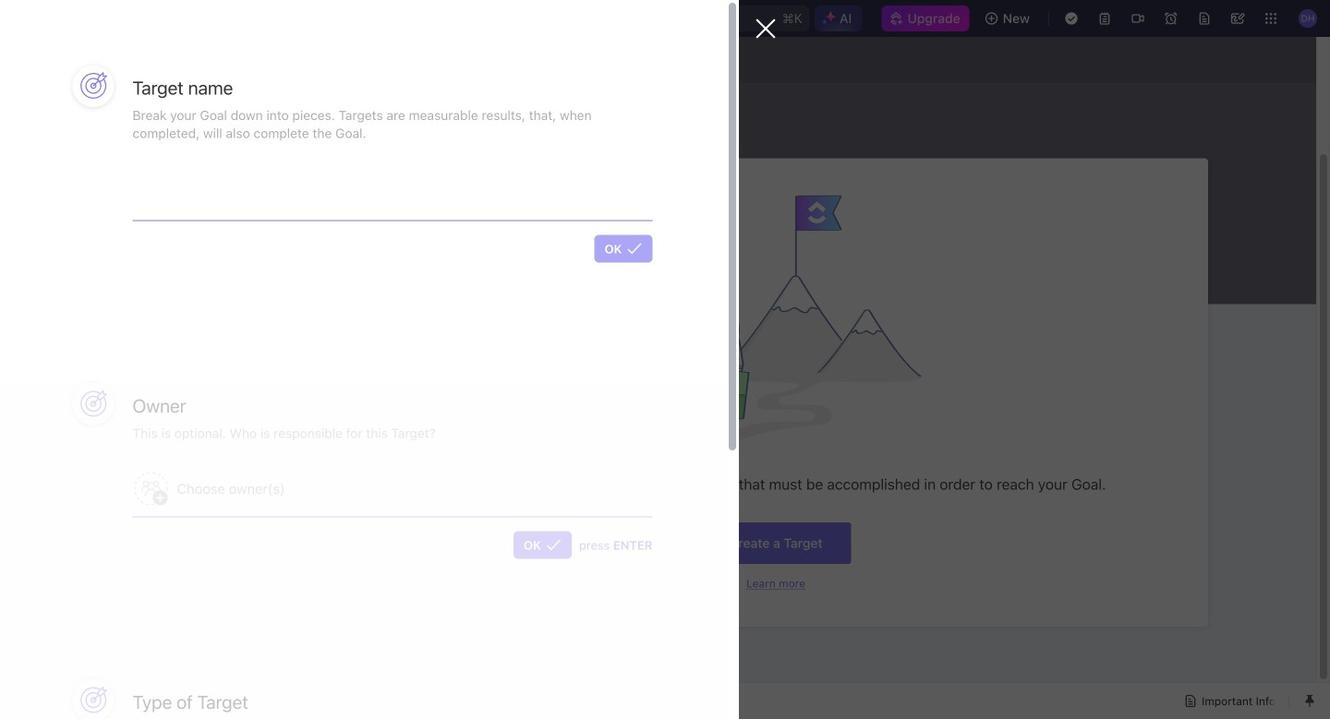 Task type: locate. For each thing, give the bounding box(es) containing it.
tree
[[7, 416, 227, 540]]

dialog
[[0, 0, 776, 720]]

None text field
[[133, 170, 653, 221]]



Task type: vqa. For each thing, say whether or not it's contained in the screenshot.
"tree"
yes



Task type: describe. For each thing, give the bounding box(es) containing it.
tree inside sidebar "navigation"
[[7, 416, 227, 540]]

sidebar navigation
[[0, 37, 236, 720]]



